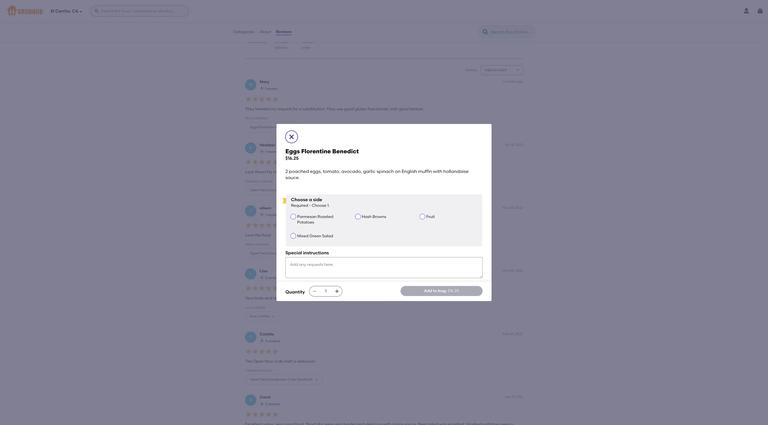 Task type: describe. For each thing, give the bounding box(es) containing it.
delicious!
[[298, 360, 315, 364]]

is
[[294, 360, 297, 364]]

the
[[245, 360, 252, 364]]

request
[[278, 107, 292, 112]]

and
[[265, 296, 272, 301]]

tomato,
[[323, 169, 341, 174]]

open face dungeness crab sandwich button for heather
[[245, 186, 323, 196]]

muffin
[[418, 169, 432, 174]]

open face dungeness crab sandwich button for colette
[[245, 375, 323, 385]]

1 crab from the top
[[288, 189, 296, 192]]

open down heather ordered:
[[250, 189, 259, 192]]

2 inside 2 poached eggs, tomato, avocado, garlic spinach on english muffin with hollandaise sauce.
[[286, 169, 288, 174]]

special instructions
[[286, 251, 329, 256]]

colette for colette
[[260, 332, 274, 337]]

open down eileen ordered:
[[250, 252, 259, 256]]

my
[[271, 107, 277, 112]]

1 review for eileen
[[265, 213, 278, 217]]

sandwich for second open face dungeness crab sandwich button
[[297, 252, 313, 256]]

2021
[[516, 396, 523, 400]]

love the food
[[245, 233, 271, 238]]

on
[[275, 40, 280, 44]]

hollandaise
[[444, 169, 469, 174]]

florentine for eggs florentine benedict $16.25
[[302, 148, 331, 155]]

duo combo button
[[245, 312, 280, 322]]

mary ordered:
[[245, 116, 268, 120]]

the open face crab melt is delicious!
[[245, 360, 315, 364]]

good
[[249, 40, 258, 44]]

0 vertical spatial plus icon image
[[315, 252, 319, 256]]

lisa for lisa ordered:
[[245, 306, 252, 310]]

by:
[[473, 68, 478, 72]]

open face dungeness crab sandwich for second open face dungeness crab sandwich button
[[250, 252, 313, 256]]

c for carol
[[249, 398, 252, 403]]

reviews for lisa
[[268, 276, 280, 280]]

carol
[[260, 396, 271, 400]]

love for love the food
[[245, 233, 254, 238]]

dungeness for open face dungeness crab sandwich button for colette
[[269, 378, 287, 382]]

c for colette
[[249, 335, 252, 340]]

special
[[286, 251, 302, 256]]

about button
[[259, 22, 272, 42]]

search icon image
[[482, 29, 489, 35]]

2 down carol
[[265, 403, 267, 407]]

sep
[[505, 396, 511, 400]]

anazing.
[[311, 170, 327, 175]]

to
[[433, 289, 437, 294]]

crab for my
[[274, 170, 282, 175]]

reviews for colette
[[268, 340, 280, 344]]

about
[[260, 29, 271, 34]]

plus icon image for lisa
[[272, 315, 275, 319]]

eileen for eileen
[[260, 206, 271, 211]]

0 horizontal spatial with
[[390, 107, 398, 112]]

eggs florentine benedict button
[[245, 122, 301, 132]]

colette ordered:
[[245, 369, 272, 373]]

feb 04, 2022
[[503, 332, 523, 336]]

1 2022 from the top
[[516, 206, 523, 210]]

0 horizontal spatial a
[[299, 107, 302, 112]]

nov
[[503, 206, 509, 210]]

177 ratings
[[249, 24, 268, 29]]

time
[[281, 40, 288, 44]]

eggs florentine benedict $16.25
[[286, 148, 359, 161]]

them!
[[255, 170, 266, 175]]

colette for colette ordered:
[[245, 369, 257, 373]]

mary for mary ordered:
[[245, 116, 253, 120]]

ratings
[[255, 24, 268, 29]]

l
[[250, 272, 252, 277]]

my
[[267, 170, 273, 175]]

was
[[303, 170, 310, 175]]

quantity
[[286, 290, 305, 295]]

2022 for melt
[[516, 332, 523, 336]]

parmesan roasted potatoes
[[297, 215, 334, 225]]

jul
[[505, 143, 510, 147]]

crab for second open face dungeness crab sandwich button
[[288, 252, 296, 256]]

open down the colette ordered:
[[250, 378, 259, 382]]

96 on time delivery
[[275, 34, 288, 50]]

love for love them! my crab sandwich was anazing.
[[245, 170, 254, 175]]

crab for face
[[274, 360, 283, 364]]

eggs florentine benedict
[[250, 125, 290, 129]]

florentine for eggs florentine benedict
[[259, 125, 275, 129]]

3 reviews
[[265, 340, 280, 344]]

el cerrito, ca
[[51, 9, 78, 14]]

1 they from the left
[[245, 107, 254, 112]]

delivery
[[275, 46, 288, 50]]

parmesan
[[297, 215, 317, 219]]

lisa ordered:
[[245, 306, 266, 310]]

ordered: for them!
[[259, 180, 273, 184]]

17,
[[512, 396, 516, 400]]

salad
[[322, 234, 333, 239]]

roasted
[[318, 215, 334, 219]]

Search Duo Grill House search field
[[491, 29, 534, 35]]

Input item quantity number field
[[320, 287, 332, 297]]

mar 02, 2022
[[503, 269, 523, 273]]

categories button
[[233, 22, 255, 42]]

nov 03, 2022
[[503, 206, 523, 210]]

substitution.
[[303, 107, 326, 112]]

open up the colette ordered:
[[253, 360, 264, 364]]

2 right l
[[265, 276, 267, 280]]

review for eileen
[[268, 213, 278, 217]]

green
[[310, 234, 321, 239]]

correct
[[302, 40, 314, 44]]

required
[[291, 204, 308, 208]]

very
[[245, 296, 254, 301]]

mixed green salad
[[297, 234, 333, 239]]

el
[[51, 9, 54, 14]]

face for second open face dungeness crab sandwich button
[[260, 252, 268, 256]]

heather ordered:
[[245, 180, 273, 184]]

eggs,
[[310, 169, 322, 174]]

main navigation navigation
[[0, 0, 769, 22]]

food for love the food
[[262, 233, 271, 238]]

weeks
[[506, 80, 516, 84]]

very tasty and reliable 👍
[[245, 296, 293, 301]]

texture
[[410, 107, 424, 112]]

ordered: for heeded
[[254, 116, 268, 120]]

2 poached eggs, tomato, avocado, garlic spinach on english muffin with hollandaise sauce.
[[286, 169, 470, 181]]

gluten
[[355, 107, 367, 112]]

h
[[249, 146, 252, 150]]

english
[[402, 169, 417, 174]]

avocado,
[[342, 169, 362, 174]]

04,
[[510, 332, 515, 336]]

heather for heather
[[260, 143, 276, 148]]

crab for open face dungeness crab sandwich button for colette
[[288, 378, 296, 382]]

2 they from the left
[[327, 107, 336, 112]]

face for open face dungeness crab sandwich button for colette
[[260, 378, 268, 382]]

reviews
[[276, 29, 292, 34]]

$16.25 for eggs florentine benedict
[[286, 156, 299, 161]]

2 open face dungeness crab sandwich button from the top
[[245, 249, 323, 259]]

bread,
[[377, 107, 389, 112]]

cerrito,
[[55, 9, 71, 14]]

face
[[265, 360, 274, 364]]

food for 97 good food
[[259, 40, 266, 44]]



Task type: locate. For each thing, give the bounding box(es) containing it.
svg image right ca
[[79, 10, 83, 13]]

3 1 review from the top
[[265, 213, 278, 217]]

15,
[[511, 143, 515, 147]]

2 vertical spatial dungeness
[[269, 378, 287, 382]]

1 vertical spatial colette
[[245, 369, 257, 373]]

reviews up very tasty and reliable 👍
[[268, 276, 280, 280]]

0 vertical spatial review
[[268, 87, 278, 91]]

1 vertical spatial mary
[[245, 116, 253, 120]]

crab
[[288, 189, 296, 192], [288, 252, 296, 256], [288, 378, 296, 382]]

2 face from the top
[[260, 252, 268, 256]]

1 vertical spatial florentine
[[302, 148, 331, 155]]

review for mary
[[268, 87, 278, 91]]

heather
[[260, 143, 276, 148], [245, 180, 259, 184]]

0 horizontal spatial eileen
[[245, 243, 255, 247]]

with right bread, at the top
[[390, 107, 398, 112]]

crab left instructions
[[288, 252, 296, 256]]

0 vertical spatial 1
[[265, 87, 267, 91]]

0 vertical spatial 1 review
[[265, 87, 278, 91]]

svg image
[[758, 8, 764, 14], [95, 9, 99, 13], [288, 134, 295, 141], [335, 290, 340, 294]]

review
[[268, 87, 278, 91], [268, 150, 278, 154], [268, 213, 278, 217]]

1 horizontal spatial mary
[[260, 80, 270, 84]]

0 vertical spatial love
[[245, 170, 254, 175]]

open face dungeness crab sandwich down the sauce.
[[250, 189, 313, 192]]

potatoes
[[297, 220, 314, 225]]

star icon image
[[249, 14, 257, 22], [257, 14, 264, 22], [264, 14, 272, 22], [272, 14, 280, 22], [280, 14, 288, 22], [260, 86, 264, 91], [245, 96, 252, 103], [252, 96, 259, 103], [259, 96, 265, 103], [265, 96, 272, 103], [272, 96, 279, 103], [260, 149, 264, 154], [245, 159, 252, 166], [252, 159, 259, 166], [259, 159, 265, 166], [265, 159, 272, 166], [272, 159, 279, 166], [260, 213, 264, 217], [245, 222, 252, 229], [252, 222, 259, 229], [259, 222, 265, 229], [265, 222, 272, 229], [272, 222, 279, 229], [260, 276, 264, 280], [245, 285, 252, 292], [252, 285, 259, 292], [259, 285, 265, 292], [265, 285, 272, 292], [272, 285, 279, 292], [260, 339, 264, 344], [245, 349, 252, 355], [252, 349, 259, 355], [259, 349, 265, 355], [265, 349, 272, 355], [272, 349, 279, 355], [260, 402, 264, 407], [245, 412, 252, 419], [252, 412, 259, 419], [259, 412, 265, 419], [265, 412, 272, 419], [272, 412, 279, 419]]

love left the at left
[[245, 233, 254, 238]]

0 vertical spatial heather
[[260, 143, 276, 148]]

with inside 2 poached eggs, tomato, avocado, garlic spinach on english muffin with hollandaise sauce.
[[434, 169, 443, 174]]

2 reviews for carol
[[265, 403, 280, 407]]

face down eileen ordered:
[[260, 252, 268, 256]]

plus icon image down the green
[[315, 252, 319, 256]]

food right the good
[[259, 40, 266, 44]]

$16.25 up sandwich
[[286, 156, 299, 161]]

ordered: down my
[[259, 180, 273, 184]]

mar
[[503, 269, 509, 273]]

2 vertical spatial open face dungeness crab sandwich button
[[245, 375, 323, 385]]

open face dungeness crab sandwich button down the sauce.
[[245, 186, 323, 196]]

florentine down "mary ordered:"
[[259, 125, 275, 129]]

02,
[[510, 269, 515, 273]]

mary up eggs florentine benedict
[[245, 116, 253, 120]]

benedict inside button
[[276, 125, 290, 129]]

svg image left input item quantity number field
[[313, 290, 317, 294]]

poached
[[289, 169, 309, 174]]

ordered: for the
[[256, 243, 270, 247]]

2 vertical spatial review
[[268, 213, 278, 217]]

1 horizontal spatial florentine
[[302, 148, 331, 155]]

1 vertical spatial 2 reviews
[[265, 403, 280, 407]]

1 vertical spatial choose
[[312, 204, 327, 208]]

1 c from the top
[[249, 335, 252, 340]]

1 review for heather
[[265, 150, 278, 154]]

1 vertical spatial review
[[268, 150, 278, 154]]

with
[[390, 107, 398, 112], [434, 169, 443, 174]]

heather right h at the top of page
[[260, 143, 276, 148]]

love left them!
[[245, 170, 254, 175]]

0 vertical spatial open face dungeness crab sandwich
[[250, 189, 313, 192]]

2 dungeness from the top
[[269, 252, 287, 256]]

1 horizontal spatial a
[[309, 197, 312, 203]]

dungeness down the sauce.
[[269, 189, 287, 192]]

3 open face dungeness crab sandwich button from the top
[[245, 375, 323, 385]]

open face dungeness crab sandwich button down mixed
[[245, 249, 323, 259]]

1 vertical spatial a
[[309, 197, 312, 203]]

0 vertical spatial $16.25
[[286, 156, 299, 161]]

3 reviews from the top
[[268, 403, 280, 407]]

c left 3
[[249, 335, 252, 340]]

2022 right 03,
[[516, 206, 523, 210]]

open face dungeness crab sandwich down the open face crab melt is delicious! at the left bottom
[[250, 378, 313, 382]]

0 horizontal spatial lisa
[[245, 306, 252, 310]]

1 1 review from the top
[[265, 87, 278, 91]]

food
[[259, 40, 266, 44], [262, 233, 271, 238]]

colette down the
[[245, 369, 257, 373]]

0 vertical spatial 2022
[[516, 206, 523, 210]]

sort by:
[[466, 68, 478, 72]]

0 vertical spatial crab
[[288, 189, 296, 192]]

face down the colette ordered:
[[260, 378, 268, 382]]

2 vertical spatial 2022
[[516, 332, 523, 336]]

1 vertical spatial open face dungeness crab sandwich
[[250, 252, 313, 256]]

1 vertical spatial heather
[[245, 180, 259, 184]]

heather for heather ordered:
[[245, 180, 259, 184]]

crab left melt
[[274, 360, 283, 364]]

2 reviews
[[265, 276, 280, 280], [265, 403, 280, 407]]

2 reviews from the top
[[268, 340, 280, 344]]

ago
[[517, 80, 523, 84]]

crab down the sauce.
[[288, 189, 296, 192]]

0 vertical spatial mary
[[260, 80, 270, 84]]

open face dungeness crab sandwich for open face dungeness crab sandwich button for colette
[[250, 378, 313, 382]]

eggs inside eggs florentine benedict $16.25
[[286, 148, 300, 155]]

$16.25 inside eggs florentine benedict $16.25
[[286, 156, 299, 161]]

open face dungeness crab sandwich down eileen ordered:
[[250, 252, 313, 256]]

2 vertical spatial plus icon image
[[315, 379, 319, 382]]

add to bag: $16.25
[[424, 289, 459, 294]]

2 love from the top
[[245, 233, 254, 238]]

lisa down very
[[245, 306, 252, 310]]

0 vertical spatial open face dungeness crab sandwich button
[[245, 186, 323, 196]]

1 2 reviews from the top
[[265, 276, 280, 280]]

florentine inside eggs florentine benedict button
[[259, 125, 275, 129]]

3 crab from the top
[[288, 378, 296, 382]]

benedict for eggs florentine benedict
[[276, 125, 290, 129]]

2 sandwich from the top
[[297, 252, 313, 256]]

side
[[313, 197, 322, 203]]

0 vertical spatial florentine
[[259, 125, 275, 129]]

ordered: for tasty
[[253, 306, 266, 310]]

feb
[[503, 332, 509, 336]]

dungeness down eileen ordered:
[[269, 252, 287, 256]]

2 left weeks on the right of page
[[503, 80, 505, 84]]

3 dungeness from the top
[[269, 378, 287, 382]]

1 horizontal spatial they
[[327, 107, 336, 112]]

1 horizontal spatial eggs
[[286, 148, 300, 155]]

dungeness down the open face crab melt is delicious! at the left bottom
[[269, 378, 287, 382]]

sandwich up the choose a side required - choose 1.
[[297, 189, 313, 192]]

good right use
[[344, 107, 354, 112]]

plus icon image
[[315, 252, 319, 256], [272, 315, 275, 319], [315, 379, 319, 382]]

eileen ordered:
[[245, 243, 270, 247]]

review for heather
[[268, 150, 278, 154]]

2 open face dungeness crab sandwich from the top
[[250, 252, 313, 256]]

2 vertical spatial open face dungeness crab sandwich
[[250, 378, 313, 382]]

03,
[[510, 206, 515, 210]]

reviews button
[[276, 22, 292, 42]]

$16.25 for add to bag:
[[448, 289, 459, 294]]

a right for
[[299, 107, 302, 112]]

1 right e
[[265, 213, 267, 217]]

2 2022 from the top
[[516, 269, 523, 273]]

2 reviews up very tasty and reliable 👍
[[265, 276, 280, 280]]

1 vertical spatial food
[[262, 233, 271, 238]]

1 vertical spatial lisa
[[245, 306, 252, 310]]

eggs for eggs florentine benedict
[[250, 125, 258, 129]]

1 horizontal spatial with
[[434, 169, 443, 174]]

1 vertical spatial dungeness
[[269, 252, 287, 256]]

0 vertical spatial food
[[259, 40, 266, 44]]

3 review from the top
[[268, 213, 278, 217]]

0 vertical spatial sandwich
[[297, 189, 313, 192]]

2 2 reviews from the top
[[265, 403, 280, 407]]

1 vertical spatial with
[[434, 169, 443, 174]]

1 vertical spatial eggs
[[286, 148, 300, 155]]

3 sandwich from the top
[[297, 378, 313, 382]]

2 vertical spatial crab
[[288, 378, 296, 382]]

1 vertical spatial $16.25
[[448, 289, 459, 294]]

eggs down "mary ordered:"
[[250, 125, 258, 129]]

-
[[309, 204, 311, 208]]

0 vertical spatial 2 reviews
[[265, 276, 280, 280]]

0 vertical spatial svg image
[[79, 10, 83, 13]]

1 love from the top
[[245, 170, 254, 175]]

the
[[255, 233, 261, 238]]

1 1 from the top
[[265, 87, 267, 91]]

eggs for eggs florentine benedict $16.25
[[286, 148, 300, 155]]

plus icon image inside duo combo button
[[272, 315, 275, 319]]

1 right h at the top of page
[[265, 150, 267, 154]]

ordered: for open
[[258, 369, 272, 373]]

add
[[424, 289, 433, 294]]

0 vertical spatial eileen
[[260, 206, 271, 211]]

duo
[[250, 315, 257, 319]]

sep 17, 2021
[[505, 396, 523, 400]]

1 vertical spatial 1 review
[[265, 150, 278, 154]]

0 horizontal spatial they
[[245, 107, 254, 112]]

1 vertical spatial 1
[[265, 150, 267, 154]]

they left use
[[327, 107, 336, 112]]

benedict
[[276, 125, 290, 129], [333, 148, 359, 155]]

open face dungeness crab sandwich button down the open face crab melt is delicious! at the left bottom
[[245, 375, 323, 385]]

1 vertical spatial face
[[260, 252, 268, 256]]

love
[[245, 170, 254, 175], [245, 233, 254, 238]]

face down heather ordered:
[[260, 189, 268, 192]]

categories
[[233, 29, 255, 34]]

0 vertical spatial lisa
[[260, 269, 268, 274]]

1 sandwich from the top
[[297, 189, 313, 192]]

reliable
[[273, 296, 287, 301]]

reviews for carol
[[268, 403, 280, 407]]

0 horizontal spatial svg image
[[79, 10, 83, 13]]

0 horizontal spatial florentine
[[259, 125, 275, 129]]

2022 for 👍
[[516, 269, 523, 273]]

they
[[245, 107, 254, 112], [327, 107, 336, 112]]

1 vertical spatial crab
[[274, 360, 283, 364]]

plus icon image right 'combo'
[[272, 315, 275, 319]]

fruit
[[427, 215, 435, 219]]

0 horizontal spatial good
[[344, 107, 354, 112]]

a inside the choose a side required - choose 1.
[[309, 197, 312, 203]]

ordered: up duo combo
[[253, 306, 266, 310]]

plus icon image for colette
[[315, 379, 319, 382]]

1 vertical spatial love
[[245, 233, 254, 238]]

benedict inside eggs florentine benedict $16.25
[[333, 148, 359, 155]]

benedict up "avocado,"
[[333, 148, 359, 155]]

1 vertical spatial reviews
[[268, 340, 280, 344]]

1 right m
[[265, 87, 267, 91]]

1 face from the top
[[260, 189, 268, 192]]

spinach
[[377, 169, 394, 174]]

2 reviews down carol
[[265, 403, 280, 407]]

a up - at the left
[[309, 197, 312, 203]]

food right the at left
[[262, 233, 271, 238]]

2022
[[516, 206, 523, 210], [516, 269, 523, 273], [516, 332, 523, 336]]

0 horizontal spatial mary
[[245, 116, 253, 120]]

3 1 from the top
[[265, 213, 267, 217]]

eileen for eileen ordered:
[[245, 243, 255, 247]]

choose down side
[[312, 204, 327, 208]]

0 vertical spatial reviews
[[268, 276, 280, 280]]

they heeded my request for a substitution. they use good gluten free bread, with good texture
[[245, 107, 424, 112]]

eggs up sandwich
[[286, 148, 300, 155]]

Special instructions text field
[[286, 258, 483, 279]]

1 reviews from the top
[[268, 276, 280, 280]]

1 horizontal spatial good
[[399, 107, 409, 112]]

96
[[275, 34, 280, 39]]

1 dungeness from the top
[[269, 189, 287, 192]]

1 horizontal spatial benedict
[[333, 148, 359, 155]]

ca
[[72, 9, 78, 14]]

1 open face dungeness crab sandwich button from the top
[[245, 186, 323, 196]]

1 for heather
[[265, 150, 267, 154]]

3 open face dungeness crab sandwich from the top
[[250, 378, 313, 382]]

benedict down request
[[276, 125, 290, 129]]

1 review for mary
[[265, 87, 278, 91]]

1
[[265, 87, 267, 91], [265, 150, 267, 154], [265, 213, 267, 217]]

1 for eileen
[[265, 213, 267, 217]]

2 vertical spatial 1 review
[[265, 213, 278, 217]]

sort
[[466, 68, 472, 72]]

0 horizontal spatial heather
[[245, 180, 259, 184]]

2 crab from the top
[[288, 252, 296, 256]]

1 vertical spatial sandwich
[[297, 252, 313, 256]]

plus icon image down delicious! in the bottom left of the page
[[315, 379, 319, 382]]

2 good from the left
[[399, 107, 409, 112]]

0 horizontal spatial colette
[[245, 369, 257, 373]]

1 horizontal spatial $16.25
[[448, 289, 459, 294]]

1.
[[328, 204, 330, 208]]

0 vertical spatial colette
[[260, 332, 274, 337]]

eileen down love the food on the left bottom
[[245, 243, 255, 247]]

sandwich for open face dungeness crab sandwich button for colette
[[297, 378, 313, 382]]

1 vertical spatial crab
[[288, 252, 296, 256]]

1 horizontal spatial colette
[[260, 332, 274, 337]]

mary right m
[[260, 80, 270, 84]]

open
[[250, 189, 259, 192], [250, 252, 259, 256], [253, 360, 264, 364], [250, 378, 259, 382]]

$16.25 right bag:
[[448, 289, 459, 294]]

0 vertical spatial choose
[[291, 197, 308, 203]]

eggs inside button
[[250, 125, 258, 129]]

crab right my
[[274, 170, 282, 175]]

1 horizontal spatial choose
[[312, 204, 327, 208]]

0 vertical spatial crab
[[274, 170, 282, 175]]

1 vertical spatial c
[[249, 398, 252, 403]]

0 vertical spatial eggs
[[250, 125, 258, 129]]

svg image inside main navigation navigation
[[79, 10, 83, 13]]

0 vertical spatial dungeness
[[269, 189, 287, 192]]

1 vertical spatial svg image
[[313, 290, 317, 294]]

good left the texture
[[399, 107, 409, 112]]

lisa
[[260, 269, 268, 274], [245, 306, 252, 310]]

mary
[[260, 80, 270, 84], [245, 116, 253, 120]]

0 horizontal spatial eggs
[[250, 125, 258, 129]]

1 vertical spatial open face dungeness crab sandwich button
[[245, 249, 323, 259]]

love them! my crab sandwich was anazing.
[[245, 170, 327, 175]]

2 vertical spatial reviews
[[268, 403, 280, 407]]

177
[[249, 24, 254, 29]]

1 open face dungeness crab sandwich from the top
[[250, 189, 313, 192]]

duo combo
[[250, 315, 270, 319]]

correct order
[[302, 40, 314, 50]]

instructions
[[303, 251, 329, 256]]

they up "mary ordered:"
[[245, 107, 254, 112]]

0 horizontal spatial $16.25
[[286, 156, 299, 161]]

c left carol
[[249, 398, 252, 403]]

heather down them!
[[245, 180, 259, 184]]

eileen right e
[[260, 206, 271, 211]]

1 horizontal spatial lisa
[[260, 269, 268, 274]]

mary for mary
[[260, 80, 270, 84]]

2 vertical spatial sandwich
[[297, 378, 313, 382]]

free
[[368, 107, 376, 112]]

2 weeks ago
[[503, 80, 523, 84]]

florentine inside eggs florentine benedict $16.25
[[302, 148, 331, 155]]

1 horizontal spatial eileen
[[260, 206, 271, 211]]

0 vertical spatial c
[[249, 335, 252, 340]]

2 vertical spatial face
[[260, 378, 268, 382]]

on
[[395, 169, 401, 174]]

dungeness
[[269, 189, 287, 192], [269, 252, 287, 256], [269, 378, 287, 382]]

0 vertical spatial with
[[390, 107, 398, 112]]

1 horizontal spatial svg image
[[313, 290, 317, 294]]

combo
[[257, 315, 270, 319]]

food inside 97 good food
[[259, 40, 266, 44]]

e
[[250, 209, 252, 214]]

colette up 3
[[260, 332, 274, 337]]

benedict for eggs florentine benedict $16.25
[[333, 148, 359, 155]]

florentine up eggs, at left top
[[302, 148, 331, 155]]

sandwich down delicious! in the bottom left of the page
[[297, 378, 313, 382]]

ordered:
[[254, 116, 268, 120], [259, 180, 273, 184], [256, 243, 270, 247], [253, 306, 266, 310], [258, 369, 272, 373]]

jul 15, 2023
[[505, 143, 523, 147]]

with right muffin
[[434, 169, 443, 174]]

3 2022 from the top
[[516, 332, 523, 336]]

crab down melt
[[288, 378, 296, 382]]

2 up the sauce.
[[286, 169, 288, 174]]

sandwich down mixed
[[297, 252, 313, 256]]

ordered: down face
[[258, 369, 272, 373]]

1 for mary
[[265, 87, 267, 91]]

crab
[[274, 170, 282, 175], [274, 360, 283, 364]]

reviews down carol
[[268, 403, 280, 407]]

2022 right the 04,
[[516, 332, 523, 336]]

ordered: down the at left
[[256, 243, 270, 247]]

0 vertical spatial face
[[260, 189, 268, 192]]

order
[[302, 46, 311, 50]]

browns
[[373, 215, 387, 219]]

1 review from the top
[[268, 87, 278, 91]]

lisa right l
[[260, 269, 268, 274]]

2 review from the top
[[268, 150, 278, 154]]

0 horizontal spatial choose
[[291, 197, 308, 203]]

2 vertical spatial 1
[[265, 213, 267, 217]]

2022 right 02, on the right bottom of the page
[[516, 269, 523, 273]]

2023
[[516, 143, 523, 147]]

bag:
[[438, 289, 447, 294]]

2 reviews for lisa
[[265, 276, 280, 280]]

choose
[[291, 197, 308, 203], [312, 204, 327, 208]]

1 horizontal spatial heather
[[260, 143, 276, 148]]

3 face from the top
[[260, 378, 268, 382]]

choose up required on the left top of the page
[[291, 197, 308, 203]]

2 c from the top
[[249, 398, 252, 403]]

0 vertical spatial benedict
[[276, 125, 290, 129]]

1 vertical spatial eileen
[[245, 243, 255, 247]]

reviews right 3
[[268, 340, 280, 344]]

1 good from the left
[[344, 107, 354, 112]]

2 1 review from the top
[[265, 150, 278, 154]]

heeded
[[255, 107, 270, 112]]

3
[[265, 340, 267, 344]]

2 1 from the top
[[265, 150, 267, 154]]

lisa for lisa
[[260, 269, 268, 274]]

ordered: down heeded
[[254, 116, 268, 120]]

👍
[[288, 296, 293, 301]]

melt
[[284, 360, 293, 364]]

0 horizontal spatial benedict
[[276, 125, 290, 129]]

1 vertical spatial plus icon image
[[272, 315, 275, 319]]

tasty
[[254, 296, 264, 301]]

1 vertical spatial benedict
[[333, 148, 359, 155]]

hash
[[362, 215, 372, 219]]

dungeness for second open face dungeness crab sandwich button
[[269, 252, 287, 256]]

svg image
[[79, 10, 83, 13], [313, 290, 317, 294]]

sauce.
[[286, 175, 300, 181]]

colette
[[260, 332, 274, 337], [245, 369, 257, 373]]



Task type: vqa. For each thing, say whether or not it's contained in the screenshot.
third Face from the bottom of the page
yes



